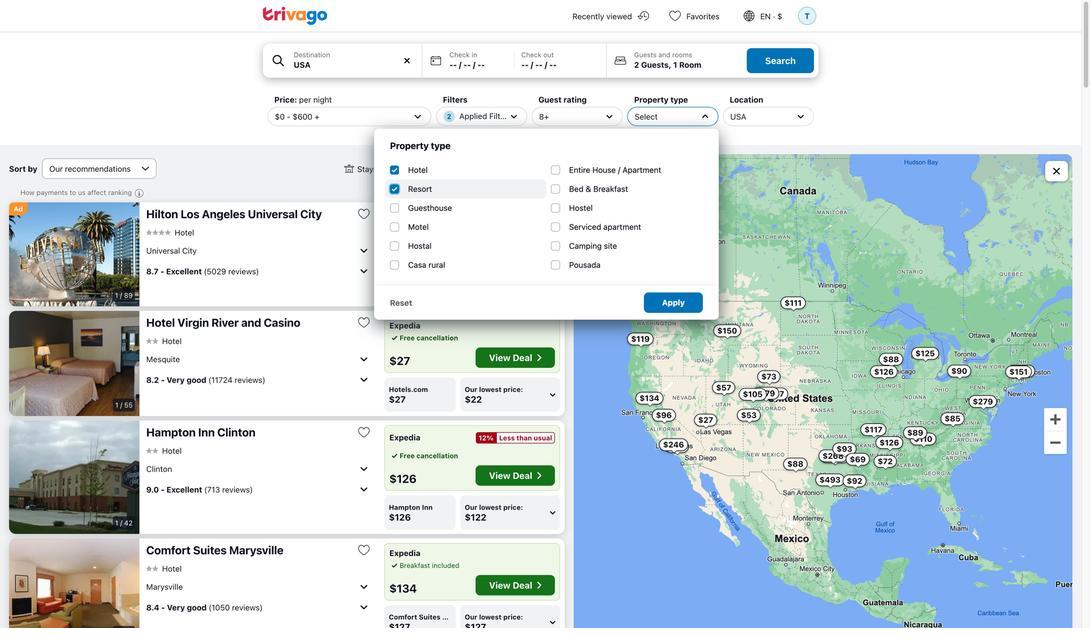 Task type: vqa. For each thing, say whether or not it's contained in the screenshot.
field at the left top
no



Task type: locate. For each thing, give the bounding box(es) containing it.
1 vertical spatial suites
[[419, 613, 441, 621]]

lowest up $122
[[479, 504, 502, 512]]

2 vertical spatial $27
[[699, 416, 714, 425]]

our inside our lowest price: $122
[[465, 504, 478, 512]]

apartment
[[604, 222, 642, 232]]

view up our lowest price: $122
[[489, 470, 511, 481]]

Hostel checkbox
[[551, 203, 560, 213]]

$88 button left $268 button
[[784, 458, 808, 471]]

our inside our lowest price: $22
[[465, 386, 478, 394]]

3 expedia from the top
[[390, 549, 421, 558]]

1 horizontal spatial property type
[[635, 95, 688, 104]]

by
[[28, 164, 37, 173]]

lowest right the hotels
[[479, 613, 502, 621]]

$179
[[756, 389, 776, 398]]

deal up our lowest price: $22
[[513, 353, 533, 363]]

and right river
[[241, 316, 261, 329]]

0 vertical spatial $246
[[390, 246, 419, 259]]

suites inside button
[[193, 544, 227, 557]]

property up select
[[635, 95, 669, 104]]

$150 button
[[714, 325, 742, 337]]

hampton inside hampton inn $126
[[389, 504, 420, 512]]

1 view deal button from the top
[[476, 348, 555, 368]]

free cancellation button for $27
[[390, 333, 458, 343]]

$85 button
[[941, 413, 965, 425]]

deal for $27
[[513, 353, 533, 363]]

1 horizontal spatial filters
[[490, 111, 512, 121]]

comfort inside "button"
[[389, 613, 417, 621]]

property
[[635, 95, 669, 104], [390, 140, 429, 151]]

1 vertical spatial $246
[[664, 440, 684, 450]]

hampton inn clinton, (clinton, usa) image
[[9, 421, 140, 534]]

our up $22
[[465, 386, 478, 394]]

price: per night
[[275, 95, 332, 104]]

check in -- / -- / --
[[450, 51, 485, 69]]

expedia
[[390, 321, 421, 330], [390, 433, 421, 442], [390, 549, 421, 558]]

1 left 55
[[115, 401, 118, 409]]

$73
[[762, 372, 777, 381]]

3 view from the top
[[489, 580, 511, 591]]

guest
[[539, 95, 562, 104]]

0 horizontal spatial hilton
[[146, 207, 178, 221]]

$151
[[1010, 367, 1028, 377]]

0 horizontal spatial type
[[431, 140, 451, 151]]

2 vertical spatial expedia
[[390, 549, 421, 558]]

2 our from the top
[[465, 504, 478, 512]]

1 horizontal spatial hilton
[[390, 212, 413, 222]]

1 vertical spatial $88 button
[[784, 458, 808, 471]]

comfort for comfort suites hotels
[[389, 613, 417, 621]]

hilton inside hilton free cancellation
[[390, 212, 413, 222]]

1 vertical spatial filters
[[490, 111, 512, 121]]

$119
[[632, 300, 650, 310], [632, 334, 650, 344]]

favorites link
[[660, 0, 734, 32]]

Motel checkbox
[[390, 222, 399, 232]]

lowest up $22
[[479, 386, 502, 394]]

type up the 1000+
[[431, 140, 451, 151]]

view deal button for $134
[[476, 575, 555, 596]]

reset
[[390, 298, 412, 308]]

check left out
[[522, 51, 542, 59]]

found:
[[380, 164, 403, 174]]

$151 button
[[1006, 366, 1032, 378]]

hotel button up 8.4
[[146, 564, 182, 574]]

$246
[[390, 246, 419, 259], [664, 440, 684, 450]]

inn inside button
[[198, 426, 215, 439]]

0 horizontal spatial check
[[450, 51, 470, 59]]

hilton up motel checkbox
[[390, 212, 413, 222]]

view deal for $126
[[489, 470, 533, 481]]

breakfast down entire house / apartment
[[594, 184, 628, 194]]

recently viewed
[[573, 12, 632, 21]]

3 our from the top
[[465, 613, 478, 621]]

0 horizontal spatial breakfast
[[400, 562, 430, 570]]

check inside check in -- / -- / --
[[450, 51, 470, 59]]

325
[[548, 164, 563, 174]]

3 cancellation from the top
[[417, 452, 458, 460]]

lowest inside our lowest price: $122
[[479, 504, 502, 512]]

hampton inside button
[[146, 426, 196, 439]]

3 deal from the top
[[513, 580, 533, 591]]

1 horizontal spatial comfort
[[389, 613, 417, 621]]

1 vertical spatial and
[[241, 316, 261, 329]]

$27
[[390, 354, 410, 368], [389, 394, 406, 405], [699, 416, 714, 425]]

1 vertical spatial view deal
[[489, 470, 533, 481]]

comfort inside button
[[146, 544, 191, 557]]

lowest inside our lowest price: $22
[[479, 386, 502, 394]]

$246 inside $246 "button"
[[664, 440, 684, 450]]

suites
[[193, 544, 227, 557], [419, 613, 441, 621]]

1 horizontal spatial suites
[[419, 613, 441, 621]]

Pousada checkbox
[[551, 260, 560, 270]]

view deal button up our lowest price: "button"
[[476, 575, 555, 596]]

0 horizontal spatial $88
[[788, 460, 804, 469]]

comfort suites marysville, (marysville, usa) image
[[9, 539, 140, 628]]

price: inside our lowest price: $122
[[504, 504, 523, 512]]

universal up 8.7
[[146, 246, 180, 255]]

$134 down breakfast included button in the bottom of the page
[[390, 582, 417, 595]]

2 expedia from the top
[[390, 433, 421, 442]]

1 free cancellation from the top
[[400, 334, 458, 342]]

2 deal from the top
[[513, 470, 533, 481]]

universal up 'universal city' button
[[248, 207, 298, 221]]

0 horizontal spatial marysville
[[146, 582, 183, 592]]

0 vertical spatial deal
[[513, 353, 533, 363]]

0 vertical spatial price:
[[504, 386, 523, 394]]

deal down than
[[513, 470, 533, 481]]

inn for clinton
[[198, 426, 215, 439]]

1 horizontal spatial $246
[[664, 440, 684, 450]]

our lowest price: $22
[[465, 386, 523, 405]]

2 good from the top
[[187, 603, 207, 612]]

1 vertical spatial view
[[489, 470, 511, 481]]

2 vertical spatial view deal button
[[476, 575, 555, 596]]

Hotel checkbox
[[390, 165, 399, 175]]

0 horizontal spatial filters
[[443, 95, 468, 104]]

marysville up 8.4
[[146, 582, 183, 592]]

hilton image
[[390, 275, 437, 291]]

$105
[[743, 390, 763, 399]]

2 view deal from the top
[[489, 470, 533, 481]]

0 vertical spatial property
[[635, 95, 669, 104]]

2 cancellation from the top
[[417, 334, 458, 342]]

1 left 89
[[115, 292, 118, 299]]

1 free cancellation button from the top
[[390, 224, 458, 235]]

hotel down comfort suites marysville
[[162, 564, 182, 574]]

12% less than usual
[[479, 434, 552, 442]]

view deal up our lowest price: $22
[[489, 353, 533, 363]]

0 vertical spatial view deal
[[489, 353, 533, 363]]

$27 down hotels.com
[[389, 394, 406, 405]]

(1050
[[209, 603, 230, 612]]

ad button
[[9, 202, 27, 216]]

2 check from the left
[[522, 51, 542, 59]]

0 vertical spatial city
[[300, 207, 322, 221]]

hilton left "los"
[[146, 207, 178, 221]]

$187 button
[[761, 388, 789, 400]]

$119 down apply button
[[632, 334, 650, 344]]

1 $119 from the top
[[632, 300, 650, 310]]

0 vertical spatial good
[[187, 375, 206, 385]]

1 horizontal spatial check
[[522, 51, 542, 59]]

$92
[[847, 476, 863, 486]]

bed & breakfast
[[569, 184, 628, 194]]

$27 up hotels.com
[[390, 354, 410, 368]]

hotel up mesquite
[[162, 336, 182, 346]]

1 deal from the top
[[513, 353, 533, 363]]

hotel button for comfort
[[146, 564, 182, 574]]

suites for marysville
[[193, 544, 227, 557]]

0 vertical spatial hampton
[[146, 426, 196, 439]]

1 our from the top
[[465, 386, 478, 394]]

1 vertical spatial view deal button
[[476, 466, 555, 486]]

filters up applied at the left of page
[[443, 95, 468, 104]]

3 free cancellation button from the top
[[390, 451, 458, 461]]

2 very from the top
[[167, 603, 185, 612]]

our right the hotels
[[465, 613, 478, 621]]

1 horizontal spatial universal
[[248, 207, 298, 221]]

$126 inside button
[[875, 367, 894, 376]]

destination
[[294, 51, 330, 59]]

view deal button down the 12% less than usual
[[476, 466, 555, 486]]

hotel down "hampton inn clinton"
[[162, 446, 182, 456]]

0 horizontal spatial $88 button
[[784, 458, 808, 471]]

8.4
[[146, 603, 159, 612]]

$279
[[973, 397, 994, 406]]

expedia up breakfast included button in the bottom of the page
[[390, 549, 421, 558]]

3 free from the top
[[400, 452, 415, 460]]

$88 left $125 button
[[883, 355, 900, 364]]

1 price: from the top
[[504, 386, 523, 394]]

$126 button
[[871, 366, 898, 378], [876, 437, 904, 449]]

2 hotel button from the top
[[146, 336, 182, 346]]

$493 button
[[816, 474, 845, 486]]

0 horizontal spatial universal
[[146, 246, 180, 255]]

1 vertical spatial free
[[400, 334, 415, 342]]

2 vertical spatial free cancellation button
[[390, 451, 458, 461]]

how
[[20, 189, 35, 197]]

/
[[459, 60, 462, 69], [473, 60, 476, 69], [531, 60, 534, 69], [545, 60, 548, 69], [618, 165, 621, 175], [120, 292, 122, 299], [120, 401, 122, 409], [120, 519, 122, 527]]

1 horizontal spatial $134
[[640, 394, 660, 403]]

hotel button up mesquite
[[146, 336, 182, 346]]

house
[[593, 165, 616, 175]]

very right 8.4
[[167, 603, 185, 612]]

view deal up our lowest price: "button"
[[489, 580, 533, 591]]

2 lowest from the top
[[479, 504, 502, 512]]

0 horizontal spatial $246
[[390, 246, 419, 259]]

1 vertical spatial expedia
[[390, 433, 421, 442]]

1 excellent from the top
[[166, 267, 202, 276]]

sort by
[[9, 164, 37, 173]]

0 horizontal spatial property type
[[390, 140, 451, 151]]

1 very from the top
[[167, 375, 185, 385]]

reviews) down the marysville button
[[232, 603, 263, 612]]

$119 button left apply
[[628, 299, 654, 312]]

deal for $134
[[513, 580, 533, 591]]

2 vertical spatial our
[[465, 613, 478, 621]]

$119 left apply
[[632, 300, 650, 310]]

casa rural
[[408, 260, 445, 270]]

0 horizontal spatial comfort
[[146, 544, 191, 557]]

price: for $27
[[504, 386, 523, 394]]

2 $119 from the top
[[632, 334, 650, 344]]

view up our lowest price: at the bottom of page
[[489, 580, 511, 591]]

1 horizontal spatial 2
[[635, 60, 640, 69]]

check left in
[[450, 51, 470, 59]]

property up the 1000+
[[390, 140, 429, 151]]

$27 down '$57' button
[[699, 416, 714, 425]]

0 vertical spatial $119 button
[[628, 299, 654, 312]]

$246 up casa rural option
[[390, 246, 419, 259]]

55
[[124, 401, 133, 409]]

type down room
[[671, 95, 688, 104]]

1 vertical spatial price:
[[504, 504, 523, 512]]

view
[[489, 353, 511, 363], [489, 470, 511, 481], [489, 580, 511, 591]]

0 vertical spatial inn
[[198, 426, 215, 439]]

1 horizontal spatial property
[[635, 95, 669, 104]]

check inside check out -- / -- / --
[[522, 51, 542, 59]]

1 horizontal spatial inn
[[422, 504, 433, 512]]

view deal button
[[476, 348, 555, 368], [476, 466, 555, 486], [476, 575, 555, 596]]

2 vertical spatial cancellation
[[417, 452, 458, 460]]

1
[[674, 60, 678, 69], [115, 292, 118, 299], [115, 401, 118, 409], [115, 519, 118, 527]]

8.7
[[146, 267, 159, 276]]

1 vertical spatial excellent
[[167, 485, 202, 494]]

comfort for comfort suites marysville
[[146, 544, 191, 557]]

lowest
[[479, 386, 502, 394], [479, 504, 502, 512], [479, 613, 502, 621]]

2 price: from the top
[[504, 504, 523, 512]]

0 vertical spatial view
[[489, 353, 511, 363]]

1 expedia from the top
[[390, 321, 421, 330]]

1 vertical spatial inn
[[422, 504, 433, 512]]

2 view from the top
[[489, 470, 511, 481]]

usa
[[731, 112, 747, 121]]

Resort checkbox
[[390, 184, 399, 194]]

clinton
[[217, 426, 256, 439], [146, 464, 172, 474]]

&
[[586, 184, 592, 194]]

price:
[[504, 386, 523, 394], [504, 504, 523, 512], [504, 613, 523, 621]]

$126 inside "$126 $299"
[[880, 438, 900, 447]]

0 horizontal spatial property
[[390, 140, 429, 151]]

hilton down "rural"
[[444, 271, 463, 279]]

1 vertical spatial breakfast
[[400, 562, 430, 570]]

1 $119 button from the top
[[628, 299, 654, 312]]

hampton for hampton inn $126
[[389, 504, 420, 512]]

cancellation for $126
[[417, 452, 458, 460]]

3 price: from the top
[[504, 613, 523, 621]]

0 vertical spatial 2
[[635, 60, 640, 69]]

hotel virgin river and casino button
[[146, 316, 348, 330]]

check out -- / -- / --
[[522, 51, 557, 69]]

0 vertical spatial free cancellation
[[400, 334, 458, 342]]

view deal button up our lowest price: $22
[[476, 348, 555, 368]]

excellent left (713
[[167, 485, 202, 494]]

1 down rooms
[[674, 60, 678, 69]]

0 horizontal spatial 2
[[447, 113, 452, 121]]

0 vertical spatial excellent
[[166, 267, 202, 276]]

hilton inside button
[[146, 207, 178, 221]]

1 horizontal spatial clinton
[[217, 426, 256, 439]]

free inside hilton free cancellation
[[400, 225, 415, 233]]

0 horizontal spatial clinton
[[146, 464, 172, 474]]

reviews) right (713
[[222, 485, 253, 494]]

0 horizontal spatial hampton
[[146, 426, 196, 439]]

hotel button for hampton
[[146, 446, 182, 456]]

resort
[[408, 184, 432, 194]]

1 view deal from the top
[[489, 353, 533, 363]]

suites inside "button"
[[419, 613, 441, 621]]

view deal down the less
[[489, 470, 533, 481]]

0 vertical spatial $88 button
[[880, 353, 904, 366]]

excellent down universal city on the left top of page
[[166, 267, 202, 276]]

1 vertical spatial type
[[431, 140, 451, 151]]

1 vertical spatial $119
[[632, 334, 650, 344]]

very right 8.2
[[167, 375, 185, 385]]

1 vertical spatial very
[[167, 603, 185, 612]]

1 cancellation from the top
[[417, 225, 458, 233]]

price: inside our lowest price: $22
[[504, 386, 523, 394]]

good left (11724
[[187, 375, 206, 385]]

entire
[[569, 165, 591, 175]]

1 vertical spatial marysville
[[146, 582, 183, 592]]

3 view deal from the top
[[489, 580, 533, 591]]

hotels
[[442, 613, 465, 621]]

1 lowest from the top
[[479, 386, 502, 394]]

3 hotel button from the top
[[146, 446, 182, 456]]

2 free from the top
[[400, 334, 415, 342]]

filters
[[443, 95, 468, 104], [490, 111, 512, 121]]

and up guests,
[[659, 51, 671, 59]]

free cancellation
[[400, 334, 458, 342], [400, 452, 458, 460]]

inn inside hampton inn $126
[[422, 504, 433, 512]]

marysville
[[229, 544, 284, 557], [146, 582, 183, 592]]

recently
[[573, 12, 605, 21]]

universal
[[248, 207, 298, 221], [146, 246, 180, 255]]

apply button
[[644, 293, 703, 313]]

0 vertical spatial free cancellation button
[[390, 224, 458, 235]]

clinton up 9.0
[[146, 464, 172, 474]]

2 vertical spatial view deal
[[489, 580, 533, 591]]

view up our lowest price: $22
[[489, 353, 511, 363]]

Hostal checkbox
[[390, 241, 399, 251]]

check for check in -- / -- / --
[[450, 51, 470, 59]]

0 vertical spatial free
[[400, 225, 415, 233]]

1 horizontal spatial and
[[659, 51, 671, 59]]

1 vertical spatial good
[[187, 603, 207, 612]]

1 horizontal spatial marysville
[[229, 544, 284, 557]]

1 vertical spatial free cancellation button
[[390, 333, 458, 343]]

$96 button
[[652, 409, 676, 422]]

2 horizontal spatial hilton
[[444, 271, 463, 279]]

very for comfort
[[167, 603, 185, 612]]

0 horizontal spatial city
[[182, 246, 197, 255]]

hotel virgin river and casino, (mesquite, usa) image
[[9, 311, 140, 416]]

ranking
[[108, 189, 132, 197]]

1 free from the top
[[400, 225, 415, 233]]

1 vertical spatial $119 button
[[628, 333, 654, 345]]

0 horizontal spatial and
[[241, 316, 261, 329]]

1 check from the left
[[450, 51, 470, 59]]

filters right applied at the left of page
[[490, 111, 512, 121]]

breakfast inside button
[[400, 562, 430, 570]]

1 inside guests and rooms 2 guests, 1 room
[[674, 60, 678, 69]]

2 down guests
[[635, 60, 640, 69]]

$88 button left $125 button
[[880, 353, 904, 366]]

1 vertical spatial free cancellation
[[400, 452, 458, 460]]

2 vertical spatial deal
[[513, 580, 533, 591]]

clinton up clinton button
[[217, 426, 256, 439]]

$88 left $268 button
[[788, 460, 804, 469]]

2 free cancellation from the top
[[400, 452, 458, 460]]

and inside guests and rooms 2 guests, 1 room
[[659, 51, 671, 59]]

$90 button
[[948, 365, 972, 378]]

free cancellation for $126
[[400, 452, 458, 460]]

0 vertical spatial expedia
[[390, 321, 421, 330]]

angeles
[[202, 207, 246, 221]]

$600
[[293, 112, 313, 121]]

free cancellation for $27
[[400, 334, 458, 342]]

1 vertical spatial lowest
[[479, 504, 502, 512]]

excellent
[[166, 267, 202, 276], [167, 485, 202, 494]]

0 vertical spatial cancellation
[[417, 225, 458, 233]]

breakfast left included
[[400, 562, 430, 570]]

$69 button
[[846, 453, 870, 466]]

reviews) down 'universal city' button
[[228, 267, 259, 276]]

1 good from the top
[[187, 375, 206, 385]]

expedia down hotels.com $27
[[390, 433, 421, 442]]

1 horizontal spatial $88
[[883, 355, 900, 364]]

guests
[[635, 51, 657, 59]]

price: for $126
[[504, 504, 523, 512]]

$92 button
[[843, 475, 867, 488]]

2 vertical spatial price:
[[504, 613, 523, 621]]

1 view from the top
[[489, 353, 511, 363]]

expedia down reset button
[[390, 321, 421, 330]]

0 vertical spatial breakfast
[[594, 184, 628, 194]]

type
[[671, 95, 688, 104], [431, 140, 451, 151]]

4 hotel button from the top
[[146, 564, 182, 574]]

1 left the 42
[[115, 519, 118, 527]]

0 horizontal spatial suites
[[193, 544, 227, 557]]

t
[[805, 11, 810, 21]]

marysville up the marysville button
[[229, 544, 284, 557]]

(5029
[[204, 267, 226, 276]]

$125
[[916, 349, 935, 358]]

8+
[[539, 112, 549, 121]]

property type up select
[[635, 95, 688, 104]]

$134 up $96
[[640, 394, 660, 403]]

0 vertical spatial property type
[[635, 95, 688, 104]]

3 view deal button from the top
[[476, 575, 555, 596]]

2 free cancellation button from the top
[[390, 333, 458, 343]]

our
[[465, 386, 478, 394], [465, 504, 478, 512], [465, 613, 478, 621]]

$88
[[883, 355, 900, 364], [788, 460, 804, 469]]

0 vertical spatial $134
[[640, 394, 660, 403]]

breakfast included button
[[390, 561, 460, 571]]

$126
[[875, 367, 894, 376], [880, 438, 900, 447], [390, 472, 417, 486], [389, 512, 411, 523]]

2 view deal button from the top
[[476, 466, 555, 486]]

1 vertical spatial comfort
[[389, 613, 417, 621]]

1 vertical spatial 2
[[447, 113, 452, 121]]

0 vertical spatial marysville
[[229, 544, 284, 557]]

marysville inside button
[[146, 582, 183, 592]]

2 left applied at the left of page
[[447, 113, 452, 121]]

1 vertical spatial city
[[182, 246, 197, 255]]

3 lowest from the top
[[479, 613, 502, 621]]

$119 button down apply button
[[628, 333, 654, 345]]

deal up our lowest price: "button"
[[513, 580, 533, 591]]

2 $119 button from the top
[[628, 333, 654, 345]]

1 vertical spatial $27
[[389, 394, 406, 405]]

location
[[730, 95, 764, 104]]

$246 down $96 button
[[664, 440, 684, 450]]

rooms
[[673, 51, 693, 59]]

1 vertical spatial our
[[465, 504, 478, 512]]

2 excellent from the top
[[167, 485, 202, 494]]

good left '(1050'
[[187, 603, 207, 612]]

$119 button
[[628, 299, 654, 312], [628, 333, 654, 345]]

hotel button up 9.0
[[146, 446, 182, 456]]

property type up the 1000+
[[390, 140, 451, 151]]

hotels.com
[[389, 386, 428, 394]]

our up $122
[[465, 504, 478, 512]]

$279 button
[[969, 396, 998, 408]]

hotel button up universal city on the left top of page
[[146, 228, 194, 238]]

hotel left virgin
[[146, 316, 175, 329]]



Task type: describe. For each thing, give the bounding box(es) containing it.
than
[[517, 434, 532, 442]]

hilton los angeles universal city, (universal city, usa) image
[[9, 202, 140, 307]]

1 for hotel virgin river and casino
[[115, 401, 118, 409]]

lowest inside "button"
[[479, 613, 502, 621]]

good for suites
[[187, 603, 207, 612]]

1 vertical spatial $126 button
[[876, 437, 904, 449]]

our lowest price: $122
[[465, 504, 523, 523]]

clear image
[[402, 56, 412, 66]]

$126 inside hampton inn $126
[[389, 512, 411, 523]]

$119 for 1st $119 button from the bottom
[[632, 334, 650, 344]]

hilton los angeles universal city
[[146, 207, 322, 221]]

to
[[70, 189, 76, 197]]

$149
[[1012, 367, 1032, 376]]

view deal for $27
[[489, 353, 533, 363]]

free cancellation button for $126
[[390, 451, 458, 461]]

8.2 - very good (11724 reviews)
[[146, 375, 266, 385]]

good for virgin
[[187, 375, 206, 385]]

1 for hampton inn clinton
[[115, 519, 118, 527]]

usual
[[534, 434, 552, 442]]

$126 $299
[[825, 438, 900, 462]]

1 vertical spatial property type
[[390, 140, 451, 151]]

pousada
[[569, 260, 601, 270]]

hilton inside button
[[444, 271, 463, 279]]

free cancellation button for $246
[[390, 224, 458, 235]]

guests,
[[642, 60, 672, 69]]

lowest for $27
[[479, 386, 502, 394]]

$27 inside hotels.com $27
[[389, 394, 406, 405]]

$268
[[823, 451, 844, 461]]

$187
[[765, 389, 785, 399]]

guesthouse
[[408, 203, 452, 213]]

marysville inside comfort suites marysville button
[[229, 544, 284, 557]]

$111
[[785, 298, 802, 308]]

view for $134
[[489, 580, 511, 591]]

hostal
[[408, 241, 432, 251]]

$299 button
[[821, 451, 850, 463]]

comfort suites hotels
[[389, 613, 465, 621]]

serviced
[[569, 222, 602, 232]]

search button
[[747, 48, 814, 73]]

hampton for hampton inn clinton
[[146, 426, 196, 439]]

$110
[[914, 434, 933, 444]]

and inside button
[[241, 316, 261, 329]]

hampton inn clinton
[[146, 426, 256, 439]]

1000+
[[407, 164, 432, 174]]

$89
[[908, 428, 924, 438]]

$105 $73
[[743, 372, 777, 399]]

1 for hilton los angeles universal city
[[115, 292, 118, 299]]

Serviced apartment checkbox
[[551, 222, 560, 232]]

$53 button
[[738, 409, 761, 422]]

bed
[[569, 184, 584, 194]]

reviews) down mesquite button
[[235, 375, 266, 385]]

hilton for free
[[390, 212, 413, 222]]

excellent for hampton
[[167, 485, 202, 494]]

view for $126
[[489, 470, 511, 481]]

virgin
[[178, 316, 209, 329]]

out
[[544, 51, 554, 59]]

hotel button for hotel
[[146, 336, 182, 346]]

2 inside guests and rooms 2 guests, 1 room
[[635, 60, 640, 69]]

river
[[212, 316, 239, 329]]

in
[[472, 51, 478, 59]]

cancellation inside hilton free cancellation
[[417, 225, 458, 233]]

per
[[299, 95, 311, 104]]

1 / 89
[[115, 292, 133, 299]]

cancellation for $27
[[417, 334, 458, 342]]

room
[[680, 60, 702, 69]]

Entire House / Apartment checkbox
[[551, 165, 560, 175]]

comfort suites hotels button
[[385, 605, 465, 628]]

1 horizontal spatial city
[[300, 207, 322, 221]]

Casa rural checkbox
[[390, 260, 399, 270]]

$119 for 1st $119 button from the top of the page
[[632, 300, 650, 310]]

$134 button
[[636, 392, 664, 405]]

our lowest price: button
[[461, 605, 560, 628]]

Guesthouse checkbox
[[390, 203, 399, 213]]

Camping site checkbox
[[551, 241, 560, 251]]

$95 button
[[665, 441, 689, 453]]

1 vertical spatial clinton
[[146, 464, 172, 474]]

$150
[[718, 326, 738, 335]]

1 horizontal spatial type
[[671, 95, 688, 104]]

viewed
[[607, 12, 632, 21]]

stays found: 1000+
[[357, 164, 432, 174]]

trivago logo image
[[263, 7, 328, 25]]

map region
[[574, 154, 1073, 628]]

8.2
[[146, 375, 159, 385]]

$134 inside button
[[640, 394, 660, 403]]

less
[[500, 434, 515, 442]]

$72 button
[[874, 455, 897, 468]]

applied
[[460, 111, 487, 121]]

excellent for hilton
[[166, 267, 202, 276]]

$149 button
[[1008, 365, 1036, 378]]

mesquite button
[[146, 350, 371, 368]]

universal city
[[146, 246, 197, 255]]

rural
[[429, 260, 445, 270]]

Destination search field
[[294, 59, 415, 71]]

1 hotel button from the top
[[146, 228, 194, 238]]

8.4 - very good (1050 reviews)
[[146, 603, 263, 612]]

expedia for $27
[[390, 321, 421, 330]]

·
[[773, 12, 776, 21]]

$57
[[717, 383, 732, 392]]

0 vertical spatial filters
[[443, 95, 468, 104]]

hilton for los
[[146, 207, 178, 221]]

affect
[[87, 189, 106, 197]]

price:
[[275, 95, 297, 104]]

very for hotel
[[167, 375, 185, 385]]

casa
[[408, 260, 427, 270]]

how payments to us affect ranking button
[[20, 188, 147, 200]]

$111 button
[[781, 297, 806, 309]]

Bed & Breakfast checkbox
[[551, 184, 560, 194]]

inn for $126
[[422, 504, 433, 512]]

hotel up resort
[[408, 165, 428, 175]]

12%
[[479, 434, 494, 442]]

$88 for left $88 button
[[788, 460, 804, 469]]

1 vertical spatial $134
[[390, 582, 417, 595]]

0 vertical spatial universal
[[248, 207, 298, 221]]

los
[[181, 207, 200, 221]]

deal for $126
[[513, 470, 533, 481]]

our for $126
[[465, 504, 478, 512]]

view deal button for $27
[[476, 348, 555, 368]]

$73 button
[[758, 371, 781, 383]]

$96
[[656, 411, 672, 420]]

0 vertical spatial $126 button
[[871, 366, 898, 378]]

apply
[[662, 298, 685, 307]]

guest rating
[[539, 95, 587, 104]]

view deal for $134
[[489, 580, 533, 591]]

expedia for $134
[[390, 549, 421, 558]]

suites for hotels
[[419, 613, 441, 621]]

$53
[[742, 411, 757, 420]]

0 vertical spatial clinton
[[217, 426, 256, 439]]

Destination field
[[263, 44, 422, 78]]

free for $27
[[400, 334, 415, 342]]

hotel virgin river and casino
[[146, 316, 301, 329]]

reset button
[[390, 298, 412, 308]]

$69
[[850, 455, 866, 464]]

mesquite
[[146, 355, 180, 364]]

check for check out -- / -- / --
[[522, 51, 542, 59]]

included
[[432, 562, 460, 570]]

hilton button
[[385, 264, 560, 301]]

0 vertical spatial $27
[[390, 354, 410, 368]]

$27 inside button
[[699, 416, 714, 425]]

entire house / apartment
[[569, 165, 662, 175]]

hotel down "los"
[[175, 228, 194, 237]]

hilton los angeles universal city button
[[146, 207, 348, 221]]

1 vertical spatial universal
[[146, 246, 180, 255]]

free for $126
[[400, 452, 415, 460]]

1 / 55
[[115, 401, 133, 409]]

our for $27
[[465, 386, 478, 394]]

lowest for $126
[[479, 504, 502, 512]]

our inside our lowest price: "button"
[[465, 613, 478, 621]]

$89 button
[[904, 427, 928, 439]]

hotel inside hotel virgin river and casino button
[[146, 316, 175, 329]]

comfort suites marysville
[[146, 544, 284, 557]]

view for $27
[[489, 353, 511, 363]]

view deal button for $126
[[476, 466, 555, 486]]

price: inside "button"
[[504, 613, 523, 621]]

$268 button
[[819, 450, 848, 462]]

hilton free cancellation
[[390, 212, 458, 233]]

$88 for the top $88 button
[[883, 355, 900, 364]]

how payments to us affect ranking
[[20, 189, 132, 197]]



